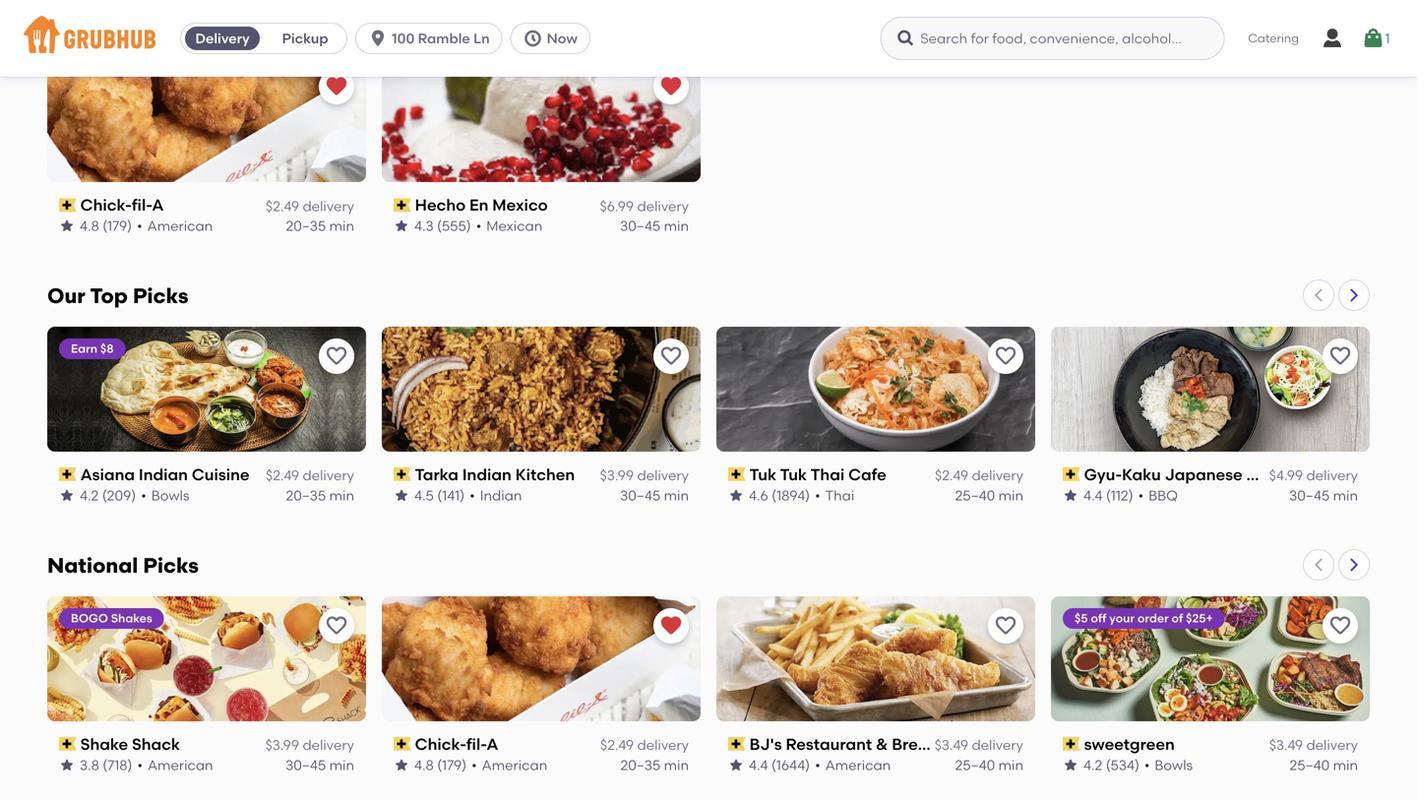 Task type: describe. For each thing, give the bounding box(es) containing it.
our
[[47, 283, 85, 308]]

earn $8
[[71, 341, 114, 356]]

0 vertical spatial chick-fil-a logo image
[[47, 57, 366, 182]]

min for chick-fil-a logo to the top
[[329, 218, 354, 234]]

of
[[1172, 611, 1183, 625]]

hecho
[[415, 195, 466, 215]]

0 vertical spatial picks
[[133, 283, 188, 308]]

0 horizontal spatial a
[[152, 195, 164, 215]]

1 horizontal spatial svg image
[[896, 29, 915, 48]]

saved restaurants near you
[[47, 15, 341, 40]]

$3.99 for shake shack
[[265, 737, 299, 753]]

• for the bj's restaurant & brewhouse logo
[[815, 757, 820, 773]]

• bowls for asiana indian cuisine
[[141, 487, 189, 504]]

pickup
[[282, 30, 328, 47]]

caret right icon image for national picks
[[1346, 557, 1362, 572]]

ln
[[473, 30, 490, 47]]

star icon image for tuk tuk thai cafe logo
[[728, 488, 744, 503]]

100
[[392, 30, 415, 47]]

• american for shake shack logo
[[137, 757, 213, 773]]

4.4 (112)
[[1083, 487, 1133, 504]]

$3.99 delivery for shake shack
[[265, 737, 354, 753]]

bogo shakes
[[71, 611, 152, 625]]

tarka indian kitchen logo image
[[382, 327, 701, 452]]

ramble
[[418, 30, 470, 47]]

mexico
[[492, 195, 548, 215]]

30–45 min for mexico
[[620, 218, 689, 234]]

1 button
[[1361, 21, 1390, 56]]

subscription pass image for sweetgreen logo
[[1063, 737, 1080, 751]]

$25+
[[1186, 611, 1213, 625]]

star icon image for shake shack logo
[[59, 757, 75, 773]]

$6.99
[[600, 198, 634, 214]]

tuk tuk thai cafe
[[750, 465, 886, 484]]

4.2 (209)
[[80, 487, 136, 504]]

delivery for chick-fil-a logo to the right
[[637, 737, 689, 753]]

20–35 min for tarka indian kitchen
[[286, 487, 354, 504]]

(718)
[[103, 757, 132, 773]]

shakes
[[111, 611, 152, 625]]

star icon image for sweetgreen logo
[[1063, 757, 1079, 773]]

2 vertical spatial 20–35
[[620, 757, 661, 773]]

4.3
[[414, 218, 434, 234]]

1
[[1385, 30, 1390, 47]]

• indian
[[470, 487, 522, 504]]

0 vertical spatial 4.8
[[80, 218, 99, 234]]

$5
[[1075, 611, 1088, 625]]

• american for the bj's restaurant & brewhouse logo
[[815, 757, 891, 773]]

asiana indian cuisine
[[80, 465, 249, 484]]

indian for kitchen
[[462, 465, 512, 484]]

bj's restaurant & brewhouse logo image
[[716, 596, 1035, 721]]

• mexican
[[476, 218, 543, 234]]

cuisine
[[192, 465, 249, 484]]

3.8
[[80, 757, 99, 773]]

our top picks
[[47, 283, 188, 308]]

4.2 (534)
[[1083, 757, 1139, 773]]

$5 off your order of $25+
[[1075, 611, 1213, 625]]

4.6
[[749, 487, 768, 504]]

svg image for 1
[[1361, 27, 1385, 50]]

svg image inside the now button
[[523, 29, 543, 48]]

• for asiana indian cuisine logo
[[141, 487, 146, 504]]

30–45 min for japanese
[[1289, 487, 1358, 504]]

min for shake shack logo
[[329, 757, 354, 773]]

3.8 (718)
[[80, 757, 132, 773]]

1 horizontal spatial bbq
[[1246, 465, 1281, 484]]

caret left icon image for our top picks
[[1311, 287, 1327, 303]]

20–35 min for hecho en mexico
[[286, 218, 354, 234]]

• for sweetgreen logo
[[1144, 757, 1150, 773]]

gyu-
[[1084, 465, 1122, 484]]

$3.49 for sweetgreen
[[1269, 737, 1303, 753]]

subscription pass image for shake shack logo
[[59, 737, 76, 751]]

near
[[247, 15, 299, 40]]

(112)
[[1106, 487, 1133, 504]]

saved restaurant image for chick-fil-a
[[659, 75, 683, 98]]

min for gyu-kaku japanese bbq logo
[[1333, 487, 1358, 504]]

now
[[547, 30, 578, 47]]

2 tuk from the left
[[780, 465, 807, 484]]

caret right icon image for our top picks
[[1346, 287, 1362, 303]]

checkout
[[1254, 544, 1320, 560]]

2 vertical spatial 20–35 min
[[620, 757, 689, 773]]

bj's restaurant & brewhouse
[[750, 734, 977, 754]]

kitchen
[[515, 465, 575, 484]]

100 ramble ln
[[392, 30, 490, 47]]

100 ramble ln button
[[355, 23, 510, 54]]

catering
[[1248, 31, 1299, 45]]

$3.49 delivery for sweetgreen
[[1269, 737, 1358, 753]]

shake shack
[[80, 734, 180, 754]]

subscription pass image for hecho en mexico
[[394, 198, 411, 212]]

• bbq
[[1138, 487, 1178, 504]]

min for tarka indian kitchen logo
[[664, 487, 689, 504]]

• for gyu-kaku japanese bbq logo
[[1138, 487, 1144, 504]]

4.8 (179) for chick-fil-a logo to the top
[[80, 218, 132, 234]]

25–40 for national picks
[[955, 757, 995, 773]]

• american for chick-fil-a logo to the right
[[471, 757, 547, 773]]

star icon image for tarka indian kitchen logo
[[394, 488, 409, 503]]

american for chick-fil-a logo to the top
[[147, 218, 213, 234]]

off
[[1091, 611, 1106, 625]]

american for shake shack logo
[[148, 757, 213, 773]]

delivery for gyu-kaku japanese bbq logo
[[1306, 467, 1358, 484]]

national
[[47, 553, 138, 578]]

• american for chick-fil-a logo to the top
[[137, 218, 213, 234]]

$3.49 for bj's restaurant & brewhouse
[[935, 737, 968, 753]]

bowls for asiana indian cuisine
[[151, 487, 189, 504]]

min for asiana indian cuisine logo
[[329, 487, 354, 504]]

star icon image for hecho en mexico logo
[[394, 218, 409, 234]]

delivery button
[[181, 23, 264, 54]]

japanese
[[1165, 465, 1243, 484]]

(209)
[[102, 487, 136, 504]]

• for shake shack logo
[[137, 757, 143, 773]]

4.4 (1644)
[[749, 757, 810, 773]]

gyu-kaku japanese bbq logo image
[[1051, 327, 1370, 452]]

chick-fil-a for chick-fil-a logo to the top
[[80, 195, 164, 215]]

shack
[[132, 734, 180, 754]]

4.6 (1894)
[[749, 487, 810, 504]]

(1894)
[[772, 487, 810, 504]]

you
[[304, 15, 341, 40]]

(534)
[[1106, 757, 1139, 773]]

your
[[1109, 611, 1135, 625]]

tarka
[[415, 465, 458, 484]]

• for hecho en mexico logo
[[476, 218, 481, 234]]

order
[[1137, 611, 1169, 625]]

sweetgreen logo image
[[1051, 596, 1370, 721]]

1 horizontal spatial 4.8
[[414, 757, 434, 773]]

chick- for chick-fil-a logo to the right
[[415, 734, 466, 754]]

svg image for 100 ramble ln
[[368, 29, 388, 48]]

4.3 (555)
[[414, 218, 471, 234]]

bj's
[[750, 734, 782, 754]]

proceed to checkout button
[[1116, 534, 1380, 570]]

• bowls for sweetgreen
[[1144, 757, 1193, 773]]

30–45 for mexico
[[620, 218, 661, 234]]

bogo
[[71, 611, 108, 625]]

(555)
[[437, 218, 471, 234]]

star icon image for asiana indian cuisine logo
[[59, 488, 75, 503]]

$8
[[100, 341, 114, 356]]

proceed to checkout
[[1177, 544, 1320, 560]]

0 horizontal spatial bbq
[[1149, 487, 1178, 504]]



Task type: locate. For each thing, give the bounding box(es) containing it.
0 vertical spatial caret right icon image
[[1346, 287, 1362, 303]]

subscription pass image left the tarka
[[394, 468, 411, 481]]

4.2 left the '(534)'
[[1083, 757, 1103, 773]]

1 vertical spatial chick-
[[415, 734, 466, 754]]

0 vertical spatial • bowls
[[141, 487, 189, 504]]

min for the bj's restaurant & brewhouse logo
[[998, 757, 1023, 773]]

0 vertical spatial 20–35 min
[[286, 218, 354, 234]]

en
[[469, 195, 489, 215]]

delivery for sweetgreen logo
[[1306, 737, 1358, 753]]

thai up • thai
[[810, 465, 845, 484]]

caret left icon image for national picks
[[1311, 557, 1327, 572]]

asiana
[[80, 465, 135, 484]]

4.8
[[80, 218, 99, 234], [414, 757, 434, 773]]

25–40 for our top picks
[[955, 487, 995, 504]]

save this restaurant image
[[659, 344, 683, 368]]

bbq
[[1246, 465, 1281, 484], [1149, 487, 1178, 504]]

indian right asiana
[[139, 465, 188, 484]]

delivery
[[195, 30, 250, 47]]

chick-fil-a
[[80, 195, 164, 215], [415, 734, 498, 754]]

30–45 for japanese
[[1289, 487, 1330, 504]]

top
[[90, 283, 128, 308]]

• for tuk tuk thai cafe logo
[[815, 487, 820, 504]]

star icon image
[[59, 218, 75, 234], [394, 218, 409, 234], [59, 488, 75, 503], [394, 488, 409, 503], [728, 488, 744, 503], [1063, 488, 1079, 503], [59, 757, 75, 773], [394, 757, 409, 773], [728, 757, 744, 773], [1063, 757, 1079, 773]]

Search for food, convenience, alcohol... search field
[[880, 17, 1224, 60]]

1 horizontal spatial $3.99
[[600, 467, 634, 484]]

american for the bj's restaurant & brewhouse logo
[[825, 757, 891, 773]]

bbq down "gyu-kaku japanese bbq"
[[1149, 487, 1178, 504]]

30–45
[[620, 218, 661, 234], [620, 487, 661, 504], [1289, 487, 1330, 504], [286, 757, 326, 773]]

american
[[147, 218, 213, 234], [148, 757, 213, 773], [482, 757, 547, 773], [825, 757, 891, 773]]

svg image
[[1321, 27, 1344, 50], [523, 29, 543, 48], [896, 29, 915, 48]]

1 horizontal spatial fil-
[[466, 734, 486, 754]]

shake shack logo image
[[47, 596, 366, 721]]

bowls for sweetgreen
[[1155, 757, 1193, 773]]

delivery for hecho en mexico logo
[[637, 198, 689, 214]]

tuk
[[750, 465, 777, 484], [780, 465, 807, 484]]

min for sweetgreen logo
[[1333, 757, 1358, 773]]

25–40 min for national picks
[[955, 757, 1023, 773]]

1 horizontal spatial svg image
[[1361, 27, 1385, 50]]

1 vertical spatial bowls
[[1155, 757, 1193, 773]]

delivery for the bj's restaurant & brewhouse logo
[[972, 737, 1023, 753]]

min for tuk tuk thai cafe logo
[[998, 487, 1023, 504]]

0 vertical spatial $3.99
[[600, 467, 634, 484]]

• thai
[[815, 487, 854, 504]]

a
[[152, 195, 164, 215], [486, 734, 498, 754]]

star icon image for gyu-kaku japanese bbq logo
[[1063, 488, 1079, 503]]

1 vertical spatial thai
[[825, 487, 854, 504]]

subscription pass image left asiana
[[59, 468, 76, 481]]

hecho en mexico logo image
[[382, 57, 701, 182]]

min for chick-fil-a logo to the right
[[664, 757, 689, 773]]

restaurant
[[786, 734, 872, 754]]

0 horizontal spatial 4.2
[[80, 487, 99, 504]]

&
[[876, 734, 888, 754]]

$3.99 delivery for tarka indian kitchen
[[600, 467, 689, 484]]

tarka indian kitchen
[[415, 465, 575, 484]]

svg image inside 100 ramble ln button
[[368, 29, 388, 48]]

shake
[[80, 734, 128, 754]]

now button
[[510, 23, 598, 54]]

0 vertical spatial 4.4
[[1083, 487, 1103, 504]]

1 $3.49 delivery from the left
[[935, 737, 1023, 753]]

4.5
[[414, 487, 434, 504]]

(141)
[[437, 487, 465, 504]]

1 vertical spatial caret left icon image
[[1311, 557, 1327, 572]]

0 horizontal spatial $3.49 delivery
[[935, 737, 1023, 753]]

chick-fil-a logo image
[[47, 57, 366, 182], [382, 596, 701, 721]]

1 horizontal spatial bowls
[[1155, 757, 1193, 773]]

bbq right japanese
[[1246, 465, 1281, 484]]

0 vertical spatial (179)
[[103, 218, 132, 234]]

0 vertical spatial thai
[[810, 465, 845, 484]]

delivery for tuk tuk thai cafe logo
[[972, 467, 1023, 484]]

min for hecho en mexico logo
[[664, 218, 689, 234]]

asiana indian cuisine logo image
[[47, 327, 366, 452]]

20–35 min
[[286, 218, 354, 234], [286, 487, 354, 504], [620, 757, 689, 773]]

4.4 for gyu-kaku japanese bbq
[[1083, 487, 1103, 504]]

saved restaurant image
[[325, 75, 348, 98], [659, 75, 683, 98], [659, 614, 683, 637]]

0 horizontal spatial • bowls
[[141, 487, 189, 504]]

1 horizontal spatial 4.8 (179)
[[414, 757, 467, 773]]

saved restaurant button for chick-fil-a
[[653, 69, 689, 104]]

0 vertical spatial a
[[152, 195, 164, 215]]

25–40
[[955, 487, 995, 504], [955, 757, 995, 773], [1290, 757, 1330, 773]]

1 vertical spatial 20–35 min
[[286, 487, 354, 504]]

4.8 (179) for chick-fil-a logo to the right
[[414, 757, 467, 773]]

1 vertical spatial (179)
[[437, 757, 467, 773]]

$3.99 for tarka indian kitchen
[[600, 467, 634, 484]]

1 vertical spatial • bowls
[[1144, 757, 1193, 773]]

1 horizontal spatial (179)
[[437, 757, 467, 773]]

4.4
[[1083, 487, 1103, 504], [749, 757, 768, 773]]

tuk up 4.6 on the bottom right
[[750, 465, 777, 484]]

min
[[329, 218, 354, 234], [664, 218, 689, 234], [329, 487, 354, 504], [664, 487, 689, 504], [998, 487, 1023, 504], [1333, 487, 1358, 504], [329, 757, 354, 773], [664, 757, 689, 773], [998, 757, 1023, 773], [1333, 757, 1358, 773]]

svg image inside 1 button
[[1361, 27, 1385, 50]]

indian for cuisine
[[139, 465, 188, 484]]

1 vertical spatial $3.99
[[265, 737, 299, 753]]

1 horizontal spatial 4.2
[[1083, 757, 1103, 773]]

1 caret left icon image from the top
[[1311, 287, 1327, 303]]

(179)
[[103, 218, 132, 234], [437, 757, 467, 773]]

(179) for chick-fil-a logo to the right
[[437, 757, 467, 773]]

1 vertical spatial fil-
[[466, 734, 486, 754]]

4.4 down gyu- on the bottom right of the page
[[1083, 487, 1103, 504]]

30–45 for kitchen
[[620, 487, 661, 504]]

bowls
[[151, 487, 189, 504], [1155, 757, 1193, 773]]

0 horizontal spatial bowls
[[151, 487, 189, 504]]

0 horizontal spatial 4.8 (179)
[[80, 218, 132, 234]]

1 horizontal spatial $3.99 delivery
[[600, 467, 689, 484]]

1 horizontal spatial a
[[486, 734, 498, 754]]

4.2 for asiana indian cuisine
[[80, 487, 99, 504]]

4.8 (179)
[[80, 218, 132, 234], [414, 757, 467, 773]]

20–35 for hecho en mexico
[[286, 218, 326, 234]]

2 caret left icon image from the top
[[1311, 557, 1327, 572]]

caret left icon image
[[1311, 287, 1327, 303], [1311, 557, 1327, 572]]

tuk up '(1894)'
[[780, 465, 807, 484]]

0 horizontal spatial fil-
[[132, 195, 152, 215]]

subscription pass image
[[59, 198, 76, 212], [59, 737, 76, 751], [394, 737, 411, 751], [728, 737, 746, 751], [1063, 737, 1080, 751]]

american for chick-fil-a logo to the right
[[482, 757, 547, 773]]

25–40 min
[[955, 487, 1023, 504], [955, 757, 1023, 773], [1290, 757, 1358, 773]]

0 horizontal spatial $3.99
[[265, 737, 299, 753]]

2 caret right icon image from the top
[[1346, 557, 1362, 572]]

main navigation navigation
[[0, 0, 1417, 77]]

subscription pass image for gyu-kaku japanese bbq
[[1063, 468, 1080, 481]]

1 vertical spatial bbq
[[1149, 487, 1178, 504]]

0 horizontal spatial $3.49
[[935, 737, 968, 753]]

0 vertical spatial 20–35
[[286, 218, 326, 234]]

2 $3.49 from the left
[[1269, 737, 1303, 753]]

• for tarka indian kitchen logo
[[470, 487, 475, 504]]

$3.99
[[600, 467, 634, 484], [265, 737, 299, 753]]

$4.99 delivery
[[1269, 467, 1358, 484]]

1 vertical spatial 4.4
[[749, 757, 768, 773]]

0 vertical spatial fil-
[[132, 195, 152, 215]]

cafe
[[848, 465, 886, 484]]

$3.49 delivery
[[935, 737, 1023, 753], [1269, 737, 1358, 753]]

1 vertical spatial 4.8
[[414, 757, 434, 773]]

subscription pass image for the bj's restaurant & brewhouse logo
[[728, 737, 746, 751]]

1 horizontal spatial chick-
[[415, 734, 466, 754]]

thai down the tuk tuk thai cafe
[[825, 487, 854, 504]]

4.2 for sweetgreen
[[1083, 757, 1103, 773]]

subscription pass image for tarka indian kitchen
[[394, 468, 411, 481]]

1 tuk from the left
[[750, 465, 777, 484]]

fil- for chick-fil-a logo to the top
[[132, 195, 152, 215]]

gyu-kaku japanese bbq
[[1084, 465, 1281, 484]]

0 vertical spatial bowls
[[151, 487, 189, 504]]

20–35 for tarka indian kitchen
[[286, 487, 326, 504]]

delivery
[[303, 198, 354, 214], [637, 198, 689, 214], [303, 467, 354, 484], [637, 467, 689, 484], [972, 467, 1023, 484], [1306, 467, 1358, 484], [303, 737, 354, 753], [637, 737, 689, 753], [972, 737, 1023, 753], [1306, 737, 1358, 753]]

subscription pass image for asiana indian cuisine
[[59, 468, 76, 481]]

• for chick-fil-a logo to the right
[[471, 757, 477, 773]]

0 horizontal spatial 4.4
[[749, 757, 768, 773]]

1 vertical spatial 4.8 (179)
[[414, 757, 467, 773]]

$2.49 delivery
[[266, 198, 354, 214], [266, 467, 354, 484], [935, 467, 1023, 484], [600, 737, 689, 753]]

delivery for shake shack logo
[[303, 737, 354, 753]]

4.2 down asiana
[[80, 487, 99, 504]]

pickup button
[[264, 23, 347, 54]]

0 horizontal spatial chick-fil-a logo image
[[47, 57, 366, 182]]

delivery for chick-fil-a logo to the top
[[303, 198, 354, 214]]

(1644)
[[771, 757, 810, 773]]

1 vertical spatial $3.99 delivery
[[265, 737, 354, 753]]

indian up • indian
[[462, 465, 512, 484]]

proceed
[[1177, 544, 1234, 560]]

2 $3.49 delivery from the left
[[1269, 737, 1358, 753]]

1 caret right icon image from the top
[[1346, 287, 1362, 303]]

national picks
[[47, 553, 199, 578]]

$3.49
[[935, 737, 968, 753], [1269, 737, 1303, 753]]

• american
[[137, 218, 213, 234], [137, 757, 213, 773], [471, 757, 547, 773], [815, 757, 891, 773]]

0 vertical spatial chick-fil-a
[[80, 195, 164, 215]]

1 horizontal spatial chick-fil-a
[[415, 734, 498, 754]]

fil-
[[132, 195, 152, 215], [466, 734, 486, 754]]

0 vertical spatial $3.99 delivery
[[600, 467, 689, 484]]

1 vertical spatial caret right icon image
[[1346, 557, 1362, 572]]

1 vertical spatial chick-fil-a logo image
[[382, 596, 701, 721]]

0 horizontal spatial chick-fil-a
[[80, 195, 164, 215]]

4.2
[[80, 487, 99, 504], [1083, 757, 1103, 773]]

0 horizontal spatial $3.99 delivery
[[265, 737, 354, 753]]

1 horizontal spatial chick-fil-a logo image
[[382, 596, 701, 721]]

1 horizontal spatial $3.49
[[1269, 737, 1303, 753]]

saved restaurant button for shake shack
[[653, 608, 689, 643]]

picks up shakes
[[143, 553, 199, 578]]

$6.99 delivery
[[600, 198, 689, 214]]

sweetgreen
[[1084, 734, 1175, 754]]

subscription pass image for tuk tuk thai cafe
[[728, 468, 746, 481]]

bowls down sweetgreen
[[1155, 757, 1193, 773]]

restaurants
[[117, 15, 242, 40]]

1 vertical spatial picks
[[143, 553, 199, 578]]

delivery for asiana indian cuisine logo
[[303, 467, 354, 484]]

bowls down asiana indian cuisine
[[151, 487, 189, 504]]

0 horizontal spatial svg image
[[523, 29, 543, 48]]

0 horizontal spatial tuk
[[750, 465, 777, 484]]

1 horizontal spatial 4.4
[[1083, 487, 1103, 504]]

indian down tarka indian kitchen
[[480, 487, 522, 504]]

$3.99 delivery
[[600, 467, 689, 484], [265, 737, 354, 753]]

hecho en mexico
[[415, 195, 548, 215]]

chick- for chick-fil-a logo to the top
[[80, 195, 132, 215]]

star icon image for the bj's restaurant & brewhouse logo
[[728, 757, 744, 773]]

subscription pass image left hecho
[[394, 198, 411, 212]]

4.5 (141)
[[414, 487, 465, 504]]

svg image
[[1361, 27, 1385, 50], [368, 29, 388, 48]]

1 vertical spatial 4.2
[[1083, 757, 1103, 773]]

indian
[[139, 465, 188, 484], [462, 465, 512, 484], [480, 487, 522, 504]]

kaku
[[1122, 465, 1161, 484]]

1 horizontal spatial tuk
[[780, 465, 807, 484]]

saved restaurant image for shake shack
[[659, 614, 683, 637]]

1 vertical spatial a
[[486, 734, 498, 754]]

0 horizontal spatial svg image
[[368, 29, 388, 48]]

• bowls
[[141, 487, 189, 504], [1144, 757, 1193, 773]]

picks right top
[[133, 283, 188, 308]]

1 vertical spatial 20–35
[[286, 487, 326, 504]]

mexican
[[486, 218, 543, 234]]

saved
[[47, 15, 112, 40]]

catering button
[[1234, 16, 1313, 61]]

• for chick-fil-a logo to the top
[[137, 218, 142, 234]]

0 vertical spatial 4.2
[[80, 487, 99, 504]]

delivery for tarka indian kitchen logo
[[637, 467, 689, 484]]

•
[[137, 218, 142, 234], [476, 218, 481, 234], [141, 487, 146, 504], [470, 487, 475, 504], [815, 487, 820, 504], [1138, 487, 1144, 504], [137, 757, 143, 773], [471, 757, 477, 773], [815, 757, 820, 773], [1144, 757, 1150, 773]]

0 horizontal spatial chick-
[[80, 195, 132, 215]]

subscription pass image
[[394, 198, 411, 212], [59, 468, 76, 481], [394, 468, 411, 481], [728, 468, 746, 481], [1063, 468, 1080, 481]]

0 vertical spatial chick-
[[80, 195, 132, 215]]

$2.49
[[266, 198, 299, 214], [266, 467, 299, 484], [935, 467, 968, 484], [600, 737, 634, 753]]

earn
[[71, 341, 97, 356]]

picks
[[133, 283, 188, 308], [143, 553, 199, 578]]

0 vertical spatial caret left icon image
[[1311, 287, 1327, 303]]

subscription pass image left the tuk tuk thai cafe
[[728, 468, 746, 481]]

brewhouse
[[892, 734, 977, 754]]

30–45 min
[[620, 218, 689, 234], [620, 487, 689, 504], [1289, 487, 1358, 504], [286, 757, 354, 773]]

• bowls down asiana indian cuisine
[[141, 487, 189, 504]]

0 vertical spatial 4.8 (179)
[[80, 218, 132, 234]]

1 vertical spatial chick-fil-a
[[415, 734, 498, 754]]

0 horizontal spatial 4.8
[[80, 218, 99, 234]]

$4.99
[[1269, 467, 1303, 484]]

30–45 min for kitchen
[[620, 487, 689, 504]]

$3.49 delivery for bj's restaurant & brewhouse
[[935, 737, 1023, 753]]

tuk tuk thai cafe logo image
[[716, 327, 1035, 452]]

4.4 down bj's
[[749, 757, 768, 773]]

1 $3.49 from the left
[[935, 737, 968, 753]]

to
[[1237, 544, 1251, 560]]

• bowls down sweetgreen
[[1144, 757, 1193, 773]]

2 horizontal spatial svg image
[[1321, 27, 1344, 50]]

0 horizontal spatial (179)
[[103, 218, 132, 234]]

subscription pass image left gyu- on the bottom right of the page
[[1063, 468, 1080, 481]]

save this restaurant image
[[325, 344, 348, 368], [994, 344, 1018, 368], [1328, 344, 1352, 368], [325, 614, 348, 637], [994, 614, 1018, 637], [1328, 614, 1352, 637]]

fil- for chick-fil-a logo to the right
[[466, 734, 486, 754]]

4.4 for bj's restaurant & brewhouse
[[749, 757, 768, 773]]

0 vertical spatial bbq
[[1246, 465, 1281, 484]]

caret right icon image
[[1346, 287, 1362, 303], [1346, 557, 1362, 572]]

1 horizontal spatial • bowls
[[1144, 757, 1193, 773]]

save this restaurant button
[[319, 338, 354, 374], [653, 338, 689, 374], [988, 338, 1023, 374], [1323, 338, 1358, 374], [319, 608, 354, 643], [988, 608, 1023, 643], [1323, 608, 1358, 643]]

chick-fil-a for chick-fil-a logo to the right
[[415, 734, 498, 754]]

25–40 min for our top picks
[[955, 487, 1023, 504]]

(179) for chick-fil-a logo to the top
[[103, 218, 132, 234]]

1 horizontal spatial $3.49 delivery
[[1269, 737, 1358, 753]]



Task type: vqa. For each thing, say whether or not it's contained in the screenshot.


